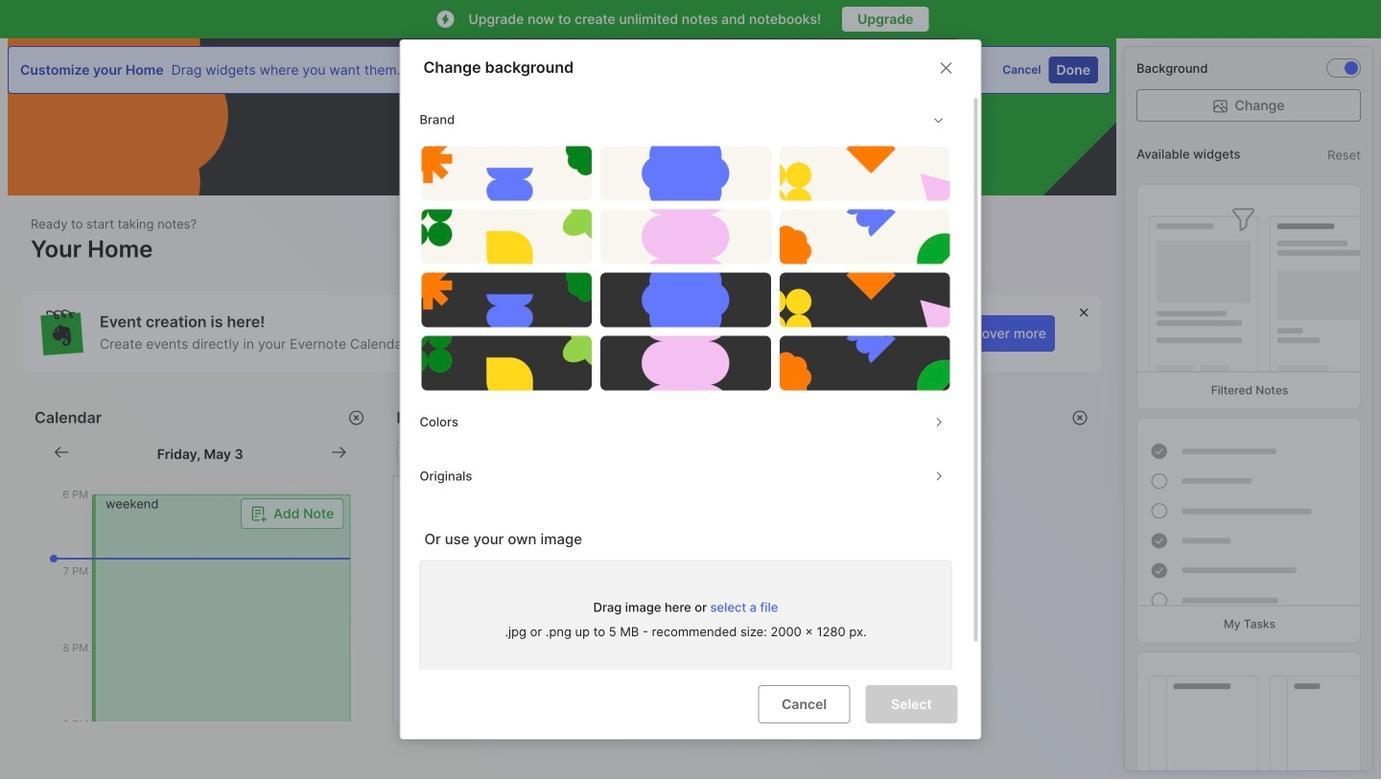 Task type: describe. For each thing, give the bounding box(es) containing it.
close image
[[935, 57, 958, 80]]



Task type: vqa. For each thing, say whether or not it's contained in the screenshot.
Add tag FIELD
no



